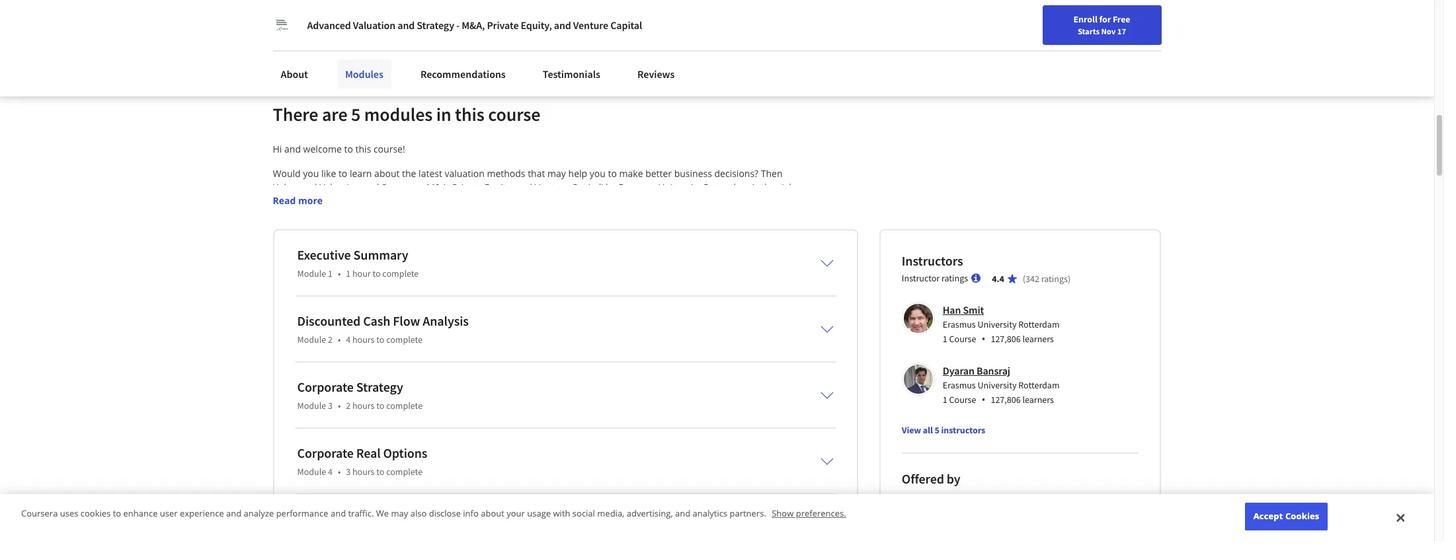 Task type: vqa. For each thing, say whether or not it's contained in the screenshot.


Task type: locate. For each thing, give the bounding box(es) containing it.
0 vertical spatial business
[[675, 167, 712, 180]]

0 vertical spatial these
[[637, 278, 660, 291]]

venture left capital
[[573, 19, 609, 32]]

5
[[351, 102, 361, 126], [935, 424, 940, 436]]

1 horizontal spatial long-
[[663, 278, 685, 291]]

0 horizontal spatial executives
[[349, 528, 394, 541]]

rotterdam inside dyaran bansraj erasmus university rotterdam 1 course • 127,806 learners
[[1019, 380, 1060, 391]]

we right traffic.
[[376, 508, 389, 520]]

0 vertical spatial experience
[[330, 292, 378, 305]]

2 vertical spatial from
[[493, 292, 514, 305]]

erasmus inside han smit erasmus university rotterdam 1 course • 127,806 learners
[[943, 319, 976, 331]]

this up cfos,
[[439, 459, 456, 471]]

disclose
[[429, 508, 461, 520]]

0 horizontal spatial general
[[359, 459, 392, 471]]

as left well
[[676, 445, 685, 458]]

options
[[383, 445, 428, 462]]

1 horizontal spatial experience
[[330, 292, 378, 305]]

analysis?
[[335, 376, 373, 388]]

ceos,
[[407, 473, 432, 485]]

1 vertical spatial performance
[[276, 508, 328, 520]]

coursera career certificate image
[[912, 0, 1132, 74]]

5 for are
[[351, 102, 361, 126]]

equity,
[[521, 19, 552, 32], [485, 181, 514, 194]]

traffic.
[[348, 508, 374, 520]]

m&a, right -
[[462, 19, 485, 32]]

0 horizontal spatial 5
[[351, 102, 361, 126]]

1 vertical spatial these
[[557, 473, 580, 485]]

m&a,
[[462, 19, 485, 32], [427, 181, 450, 194]]

course down dyaran in the bottom of the page
[[950, 394, 977, 406]]

1 vertical spatial hours
[[353, 400, 375, 412]]

0 horizontal spatial 2
[[328, 334, 333, 346]]

corporate inside corporate strategy module 3 • 2 hours to complete
[[297, 379, 354, 395]]

long- down future
[[316, 278, 337, 291]]

2 corporate from the top
[[297, 445, 354, 462]]

module down hope
[[297, 466, 326, 478]]

0 horizontal spatial long-
[[316, 278, 337, 291]]

2 vertical spatial valuation
[[603, 514, 643, 527]]

is up the interested
[[752, 181, 759, 194]]

university inside dyaran bansraj erasmus university rotterdam 1 course • 127,806 learners
[[978, 380, 1017, 391]]

0 horizontal spatial all
[[697, 195, 707, 208]]

1 up the view all 5 instructors button
[[943, 394, 948, 406]]

university inside han smit erasmus university rotterdam 1 course • 127,806 learners
[[978, 319, 1017, 331]]

all inside button
[[923, 424, 933, 436]]

corporate inside corporate real options module 4 • 3 hours to complete
[[297, 445, 354, 462]]

course inside han smit erasmus university rotterdam 1 course • 127,806 learners
[[950, 333, 977, 345]]

analysis. down consider
[[620, 292, 657, 305]]

learners for dyaran bansraj
[[1023, 394, 1054, 406]]

for up nov
[[1100, 13, 1111, 25]]

0 horizontal spatial equity,
[[485, 181, 514, 194]]

reviews link
[[630, 60, 683, 89]]

managers down "decisions."
[[492, 278, 535, 291]]

about
[[374, 167, 400, 180], [481, 508, 505, 520]]

2 for corporate
[[346, 400, 351, 412]]

strategy inside would you like to learn about the latest valuation methods that may help you to make better business decisions? then 'advanced valuation and strategy – m&a, private equity, and venture capital' by erasmus university rotterdam is the right course for you! this course is helpful for executives that need to value complete strategies and for all students interested in corporate finance and strategy. we present the latest tools and show you how to apply them! we will revolutionize your way of decision making, by extending static techniques from corporate finance with dynamic methods to quantify strategic thinking. traditionally, we assess the attractiveness of an investment as a mature business, where future cash flows mainly result from past decisions. but, in an ever-changing world, strategic decisions determine the firm's long-term success and market value. yet managers often have to consider these long-term implications using intuition and experience alone, with little guidance from structured, quantitative analysis. our treatment goes far beyond the use of standard valuation analysis. we introduce the expanded npv, which brings together dcf, real options, and game theory. thinking in terms of options, games, and adaptive strategies may help managers address strategic questions such as: how do you value a leveraged buyout? how can you value a high-tech venture with negative cash flows? when should you invest in new ventures in stages? how can you incorporate rival bidders in the analysis? the tools we provide can improve your decisions in business and in daily life. * who is this class for? we hope that our course appeals to (graduate) students in finance, economics, and business, as well as to high-ranking professionals and a general audience. this course is particularly interesting for venture capitalists, private equity investors, investment bankers, ceos, cfos, and those who aspire these affiliations. we offer this mooc at 3 levels: 1.executive summary: this 1-week module provides critical insights into the principles of corporate valuation and strategy. this is accessible for time-constrained executives and the general audience without
[[382, 181, 417, 194]]

)
[[1068, 273, 1071, 285]]

2 vertical spatial rotterdam
[[1019, 380, 1060, 391]]

• inside executive summary module 1 • 1 hour to complete
[[338, 268, 341, 280]]

• down our
[[338, 466, 341, 478]]

and
[[398, 19, 415, 32], [554, 19, 571, 32], [403, 20, 420, 34], [284, 143, 301, 155], [363, 181, 379, 194], [516, 181, 533, 194], [664, 195, 680, 208], [362, 209, 379, 221], [539, 209, 555, 221], [396, 278, 413, 291], [311, 292, 328, 305], [391, 334, 407, 346], [628, 334, 644, 346], [536, 403, 553, 416], [614, 445, 631, 458], [333, 459, 350, 471], [461, 473, 478, 485], [226, 508, 242, 520], [331, 508, 346, 520], [675, 508, 691, 520], [646, 514, 662, 527], [396, 528, 413, 541]]

starts
[[1078, 26, 1100, 36]]

to
[[344, 143, 353, 155], [339, 167, 347, 180], [608, 167, 617, 180], [540, 195, 549, 208], [622, 209, 631, 221], [314, 251, 323, 263], [373, 268, 381, 280], [586, 278, 595, 291], [377, 334, 385, 346], [377, 400, 385, 412], [418, 445, 427, 458], [719, 445, 728, 458], [377, 466, 385, 478], [113, 508, 121, 520]]

127,806 inside han smit erasmus university rotterdam 1 course • 127,806 learners
[[991, 333, 1021, 345]]

the up adaptive
[[638, 320, 652, 333]]

1 vertical spatial university
[[978, 319, 1017, 331]]

to right provide
[[377, 400, 385, 412]]

1 inside han smit erasmus university rotterdam 1 course • 127,806 learners
[[943, 333, 948, 345]]

1 horizontal spatial managers
[[492, 278, 535, 291]]

to inside corporate strategy module 3 • 2 hours to complete
[[377, 400, 385, 412]]

valuation inside would you like to learn about the latest valuation methods that may help you to make better business decisions? then 'advanced valuation and strategy – m&a, private equity, and venture capital' by erasmus university rotterdam is the right course for you! this course is helpful for executives that need to value complete strategies and for all students interested in corporate finance and strategy. we present the latest tools and show you how to apply them! we will revolutionize your way of decision making, by extending static techniques from corporate finance with dynamic methods to quantify strategic thinking. traditionally, we assess the attractiveness of an investment as a mature business, where future cash flows mainly result from past decisions. but, in an ever-changing world, strategic decisions determine the firm's long-term success and market value. yet managers often have to consider these long-term implications using intuition and experience alone, with little guidance from structured, quantitative analysis. our treatment goes far beyond the use of standard valuation analysis. we introduce the expanded npv, which brings together dcf, real options, and game theory. thinking in terms of options, games, and adaptive strategies may help managers address strategic questions such as: how do you value a leveraged buyout? how can you value a high-tech venture with negative cash flows? when should you invest in new ventures in stages? how can you incorporate rival bidders in the analysis? the tools we provide can improve your decisions in business and in daily life. * who is this class for? we hope that our course appeals to (graduate) students in finance, economics, and business, as well as to high-ranking professionals and a general audience. this course is particularly interesting for venture capitalists, private equity investors, investment bankers, ceos, cfos, and those who aspire these affiliations. we offer this mooc at 3 levels: 1.executive summary: this 1-week module provides critical insights into the principles of corporate valuation and strategy. this is accessible for time-constrained executives and the general audience without
[[320, 181, 360, 194]]

way
[[386, 237, 403, 249]]

0 vertical spatial can
[[667, 348, 682, 360]]

thinking
[[469, 334, 506, 346]]

3 hours from the top
[[353, 466, 375, 478]]

4 inside corporate real options module 4 • 3 hours to complete
[[328, 466, 333, 478]]

0 vertical spatial analysis.
[[620, 292, 657, 305]]

with up mature
[[727, 237, 745, 249]]

0 vertical spatial by
[[606, 181, 616, 194]]

time-
[[273, 528, 295, 541]]

about inside would you like to learn about the latest valuation methods that may help you to make better business decisions? then 'advanced valuation and strategy – m&a, private equity, and venture capital' by erasmus university rotterdam is the right course for you! this course is helpful for executives that need to value complete strategies and for all students interested in corporate finance and strategy. we present the latest tools and show you how to apply them! we will revolutionize your way of decision making, by extending static techniques from corporate finance with dynamic methods to quantify strategic thinking. traditionally, we assess the attractiveness of an investment as a mature business, where future cash flows mainly result from past decisions. but, in an ever-changing world, strategic decisions determine the firm's long-term success and market value. yet managers often have to consider these long-term implications using intuition and experience alone, with little guidance from structured, quantitative analysis. our treatment goes far beyond the use of standard valuation analysis. we introduce the expanded npv, which brings together dcf, real options, and game theory. thinking in terms of options, games, and adaptive strategies may help managers address strategic questions such as: how do you value a leveraged buyout? how can you value a high-tech venture with negative cash flows? when should you invest in new ventures in stages? how can you incorporate rival bidders in the analysis? the tools we provide can improve your decisions in business and in daily life. * who is this class for? we hope that our course appeals to (graduate) students in finance, economics, and business, as well as to high-ranking professionals and a general audience. this course is particularly interesting for venture capitalists, private equity investors, investment bankers, ceos, cfos, and those who aspire these affiliations. we offer this mooc at 3 levels: 1.executive summary: this 1-week module provides critical insights into the principles of corporate valuation and strategy. this is accessible for time-constrained executives and the general audience without
[[374, 167, 400, 180]]

1 vertical spatial executives
[[349, 528, 394, 541]]

2 left real
[[328, 334, 333, 346]]

1 horizontal spatial students
[[710, 195, 747, 208]]

• inside han smit erasmus university rotterdam 1 course • 127,806 learners
[[982, 332, 986, 346]]

expanded
[[655, 320, 698, 333]]

0 horizontal spatial social
[[345, 20, 371, 34]]

bansraj
[[977, 364, 1011, 378]]

hours inside discounted cash flow analysis module 2 • 4 hours to complete
[[353, 334, 375, 346]]

• down quantify
[[338, 268, 341, 280]]

analysis.
[[620, 292, 657, 305], [539, 320, 575, 333]]

2 term from the left
[[685, 278, 705, 291]]

2 for discounted
[[328, 334, 333, 346]]

is
[[752, 181, 759, 194], [392, 195, 398, 208], [303, 431, 309, 444], [490, 459, 497, 471], [724, 514, 731, 527]]

rotterdam inside han smit erasmus university rotterdam 1 course • 127,806 learners
[[1019, 319, 1060, 331]]

2 vertical spatial strategy
[[356, 379, 403, 395]]

advanced
[[307, 19, 351, 32]]

0 horizontal spatial ratings
[[942, 272, 969, 284]]

term
[[337, 278, 358, 291], [685, 278, 705, 291]]

dyaran bansraj erasmus university rotterdam 1 course • 127,806 learners
[[943, 364, 1060, 407]]

0 horizontal spatial options,
[[353, 334, 388, 346]]

hours down far at the left bottom of the page
[[353, 334, 375, 346]]

experience
[[330, 292, 378, 305], [180, 508, 224, 520]]

cash left flows?
[[369, 362, 388, 374]]

from down "decisions."
[[493, 292, 514, 305]]

0 vertical spatial that
[[528, 167, 545, 180]]

mainly
[[379, 264, 407, 277]]

corporate real options module 4 • 3 hours to complete
[[297, 445, 428, 478]]

by right "offered"
[[947, 471, 961, 487]]

valuation
[[353, 19, 396, 32], [320, 181, 360, 194]]

real
[[334, 334, 351, 346]]

particularly
[[499, 459, 548, 471]]

1 vertical spatial 127,806
[[991, 394, 1021, 406]]

investment up world, at the left of the page
[[649, 251, 697, 263]]

you down expanded
[[684, 348, 700, 360]]

han smit link
[[943, 303, 984, 317]]

0 horizontal spatial by
[[491, 237, 502, 249]]

read
[[273, 194, 296, 207]]

of right way
[[406, 237, 414, 249]]

goes
[[338, 320, 358, 333]]

info
[[463, 508, 479, 520]]

as
[[700, 251, 709, 263], [676, 445, 685, 458], [707, 445, 717, 458]]

1 module from the top
[[297, 268, 326, 280]]

1 horizontal spatial 3
[[346, 466, 351, 478]]

corporate for corporate real options
[[297, 445, 354, 462]]

ever-
[[570, 264, 591, 277]]

our
[[333, 445, 348, 458]]

0 vertical spatial general
[[359, 459, 392, 471]]

1 horizontal spatial corporate
[[559, 514, 601, 527]]

may left also
[[391, 508, 408, 520]]

like
[[321, 167, 336, 180]]

•
[[338, 268, 341, 280], [982, 332, 986, 346], [338, 334, 341, 346], [982, 393, 986, 407], [338, 400, 341, 412], [338, 466, 341, 478]]

1 horizontal spatial help
[[752, 334, 770, 346]]

that
[[528, 167, 545, 180], [496, 195, 513, 208], [314, 445, 331, 458]]

1 learners from the top
[[1023, 333, 1054, 345]]

1 vertical spatial strategy
[[382, 181, 417, 194]]

that left our
[[314, 445, 331, 458]]

social left media,
[[573, 508, 595, 520]]

business right better
[[675, 167, 712, 180]]

127,806 inside dyaran bansraj erasmus university rotterdam 1 course • 127,806 learners
[[991, 394, 1021, 406]]

can
[[667, 348, 682, 360], [663, 362, 678, 374], [365, 403, 380, 416]]

the down negative
[[318, 376, 333, 388]]

course!
[[374, 143, 405, 155]]

1 corporate from the top
[[297, 379, 354, 395]]

2 learners from the top
[[1023, 394, 1054, 406]]

1 horizontal spatial equity,
[[521, 19, 552, 32]]

2 horizontal spatial may
[[731, 334, 749, 346]]

summary:
[[324, 501, 368, 513]]

0 horizontal spatial tools
[[291, 403, 312, 416]]

2 vertical spatial hours
[[353, 466, 375, 478]]

that left the need
[[496, 195, 513, 208]]

that up the need
[[528, 167, 545, 180]]

where
[[273, 264, 300, 277]]

2 module from the top
[[297, 334, 326, 346]]

accept
[[1254, 511, 1284, 523]]

1 vertical spatial all
[[923, 424, 933, 436]]

finance down you!
[[328, 209, 360, 221]]

1 vertical spatial course
[[950, 394, 977, 406]]

erasmus inside would you like to learn about the latest valuation methods that may help you to make better business decisions? then 'advanced valuation and strategy – m&a, private equity, and venture capital' by erasmus university rotterdam is the right course for you! this course is helpful for executives that need to value complete strategies and for all students interested in corporate finance and strategy. we present the latest tools and show you how to apply them! we will revolutionize your way of decision making, by extending static techniques from corporate finance with dynamic methods to quantify strategic thinking. traditionally, we assess the attractiveness of an investment as a mature business, where future cash flows mainly result from past decisions. but, in an ever-changing world, strategic decisions determine the firm's long-term success and market value. yet managers often have to consider these long-term implications using intuition and experience alone, with little guidance from structured, quantitative analysis. our treatment goes far beyond the use of standard valuation analysis. we introduce the expanded npv, which brings together dcf, real options, and game theory. thinking in terms of options, games, and adaptive strategies may help managers address strategic questions such as: how do you value a leveraged buyout? how can you value a high-tech venture with negative cash flows? when should you invest in new ventures in stages? how can you incorporate rival bidders in the analysis? the tools we provide can improve your decisions in business and in daily life. * who is this class for? we hope that our course appeals to (graduate) students in finance, economics, and business, as well as to high-ranking professionals and a general audience. this course is particularly interesting for venture capitalists, private equity investors, investment bankers, ceos, cfos, and those who aspire these affiliations. we offer this mooc at 3 levels: 1.executive summary: this 1-week module provides critical insights into the principles of corporate valuation and strategy. this is accessible for time-constrained executives and the general audience without
[[619, 181, 656, 194]]

• up address
[[338, 334, 341, 346]]

0 horizontal spatial 3
[[328, 400, 333, 412]]

hours down analysis?
[[353, 400, 375, 412]]

2
[[328, 334, 333, 346], [346, 400, 351, 412]]

learners inside han smit erasmus university rotterdam 1 course • 127,806 learners
[[1023, 333, 1054, 345]]

the up game
[[410, 320, 424, 333]]

1 course from the top
[[950, 333, 977, 345]]

0 horizontal spatial strategy.
[[381, 209, 418, 221]]

complete inside executive summary module 1 • 1 hour to complete
[[383, 268, 419, 280]]

0 horizontal spatial term
[[337, 278, 358, 291]]

managers down together
[[273, 348, 316, 360]]

0 vertical spatial 127,806
[[991, 333, 1021, 345]]

1 vertical spatial rotterdam
[[1019, 319, 1060, 331]]

1 vertical spatial latest
[[489, 209, 513, 221]]

cash
[[363, 313, 391, 329]]

provides
[[361, 514, 399, 527]]

1 for han
[[943, 333, 948, 345]]

module inside executive summary module 1 • 1 hour to complete
[[297, 268, 326, 280]]

we left offer
[[633, 473, 646, 485]]

together
[[273, 334, 310, 346]]

we left provide
[[315, 403, 327, 416]]

1 vertical spatial cash
[[369, 362, 388, 374]]

3 inside corporate real options module 4 • 3 hours to complete
[[346, 466, 351, 478]]

1 horizontal spatial these
[[637, 278, 660, 291]]

0 vertical spatial about
[[374, 167, 400, 180]]

course inside dyaran bansraj erasmus university rotterdam 1 course • 127,806 learners
[[950, 394, 977, 406]]

better
[[646, 167, 672, 180]]

university down bansraj
[[978, 380, 1017, 391]]

performance left review at the left top
[[454, 20, 511, 34]]

performance up time-
[[276, 508, 328, 520]]

module inside corporate real options module 4 • 3 hours to complete
[[297, 466, 326, 478]]

of up theory.
[[444, 320, 453, 333]]

brings
[[750, 320, 777, 333]]

business,
[[753, 251, 793, 263], [633, 445, 673, 458]]

0 vertical spatial managers
[[492, 278, 535, 291]]

1 127,806 from the top
[[991, 333, 1021, 345]]

helpful
[[401, 195, 431, 208]]

1 vertical spatial can
[[663, 362, 678, 374]]

finance up mature
[[693, 237, 725, 249]]

1 vertical spatial corporate
[[297, 445, 354, 462]]

1 long- from the left
[[316, 278, 337, 291]]

1 horizontal spatial tools
[[515, 209, 536, 221]]

recommendations link
[[413, 60, 514, 89]]

university down smit
[[978, 319, 1017, 331]]

• inside dyaran bansraj erasmus university rotterdam 1 course • 127,806 learners
[[982, 393, 986, 407]]

complete down capital'
[[576, 195, 617, 208]]

and up summary
[[362, 209, 379, 221]]

1 down han
[[943, 333, 948, 345]]

0 horizontal spatial m&a,
[[427, 181, 450, 194]]

techniques
[[575, 237, 622, 249]]

advanced valuation and strategy - m&a, private equity, and venture capital
[[307, 19, 642, 32]]

0 horizontal spatial venture
[[535, 181, 569, 194]]

erasmus for dyaran
[[943, 380, 976, 391]]

2 inside corporate strategy module 3 • 2 hours to complete
[[346, 400, 351, 412]]

0 vertical spatial course
[[950, 333, 977, 345]]

2 horizontal spatial 3
[[732, 473, 737, 485]]

0 vertical spatial erasmus
[[619, 181, 656, 194]]

improve
[[383, 403, 419, 416]]

1 for executive
[[346, 268, 351, 280]]

1 vertical spatial valuation
[[320, 181, 360, 194]]

4 inside discounted cash flow analysis module 2 • 4 hours to complete
[[346, 334, 351, 346]]

m&a, inside would you like to learn about the latest valuation methods that may help you to make better business decisions? then 'advanced valuation and strategy – m&a, private equity, and venture capital' by erasmus university rotterdam is the right course for you! this course is helpful for executives that need to value complete strategies and for all students interested in corporate finance and strategy. we present the latest tools and show you how to apply them! we will revolutionize your way of decision making, by extending static techniques from corporate finance with dynamic methods to quantify strategic thinking. traditionally, we assess the attractiveness of an investment as a mature business, where future cash flows mainly result from past decisions. but, in an ever-changing world, strategic decisions determine the firm's long-term success and market value. yet managers often have to consider these long-term implications using intuition and experience alone, with little guidance from structured, quantitative analysis. our treatment goes far beyond the use of standard valuation analysis. we introduce the expanded npv, which brings together dcf, real options, and game theory. thinking in terms of options, games, and adaptive strategies may help managers address strategic questions such as: how do you value a leveraged buyout? how can you value a high-tech venture with negative cash flows? when should you invest in new ventures in stages? how can you incorporate rival bidders in the analysis? the tools we provide can improve your decisions in business and in daily life. * who is this class for? we hope that our course appeals to (graduate) students in finance, economics, and business, as well as to high-ranking professionals and a general audience. this course is particularly interesting for venture capitalists, private equity investors, investment bankers, ceos, cfos, and those who aspire these affiliations. we offer this mooc at 3 levels: 1.executive summary: this 1-week module provides critical insights into the principles of corporate valuation and strategy. this is accessible for time-constrained executives and the general audience without
[[427, 181, 450, 194]]

theory.
[[436, 334, 467, 346]]

to up the private
[[719, 445, 728, 458]]

complete down flows?
[[386, 400, 423, 412]]

and left analytics
[[675, 508, 691, 520]]

rotterdam inside would you like to learn about the latest valuation methods that may help you to make better business decisions? then 'advanced valuation and strategy – m&a, private equity, and venture capital' by erasmus university rotterdam is the right course for you! this course is helpful for executives that need to value complete strategies and for all students interested in corporate finance and strategy. we present the latest tools and show you how to apply them! we will revolutionize your way of decision making, by extending static techniques from corporate finance with dynamic methods to quantify strategic thinking. traditionally, we assess the attractiveness of an investment as a mature business, where future cash flows mainly result from past decisions. but, in an ever-changing world, strategic decisions determine the firm's long-term success and market value. yet managers often have to consider these long-term implications using intuition and experience alone, with little guidance from structured, quantitative analysis. our treatment goes far beyond the use of standard valuation analysis. we introduce the expanded npv, which brings together dcf, real options, and game theory. thinking in terms of options, games, and adaptive strategies may help managers address strategic questions such as: how do you value a leveraged buyout? how can you value a high-tech venture with negative cash flows? when should you invest in new ventures in stages? how can you incorporate rival bidders in the analysis? the tools we provide can improve your decisions in business and in daily life. * who is this class for? we hope that our course appeals to (graduate) students in finance, economics, and business, as well as to high-ranking professionals and a general audience. this course is particularly interesting for venture capitalists, private equity investors, investment bankers, ceos, cfos, and those who aspire these affiliations. we offer this mooc at 3 levels: 1.executive summary: this 1-week module provides critical insights into the principles of corporate valuation and strategy. this is accessible for time-constrained executives and the general audience without
[[704, 181, 750, 194]]

2 vertical spatial university
[[978, 380, 1017, 391]]

hi
[[273, 143, 282, 155]]

1 term from the left
[[337, 278, 358, 291]]

equity, inside would you like to learn about the latest valuation methods that may help you to make better business decisions? then 'advanced valuation and strategy – m&a, private equity, and venture capital' by erasmus university rotterdam is the right course for you! this course is helpful for executives that need to value complete strategies and for all students interested in corporate finance and strategy. we present the latest tools and show you how to apply them! we will revolutionize your way of decision making, by extending static techniques from corporate finance with dynamic methods to quantify strategic thinking. traditionally, we assess the attractiveness of an investment as a mature business, where future cash flows mainly result from past decisions. but, in an ever-changing world, strategic decisions determine the firm's long-term success and market value. yet managers often have to consider these long-term implications using intuition and experience alone, with little guidance from structured, quantitative analysis. our treatment goes far beyond the use of standard valuation analysis. we introduce the expanded npv, which brings together dcf, real options, and game theory. thinking in terms of options, games, and adaptive strategies may help managers address strategic questions such as: how do you value a leveraged buyout? how can you value a high-tech venture with negative cash flows? when should you invest in new ventures in stages? how can you incorporate rival bidders in the analysis? the tools we provide can improve your decisions in business and in daily life. * who is this class for? we hope that our course appeals to (graduate) students in finance, economics, and business, as well as to high-ranking professionals and a general audience. this course is particularly interesting for venture capitalists, private equity investors, investment bankers, ceos, cfos, and those who aspire these affiliations. we offer this mooc at 3 levels: 1.executive summary: this 1-week module provides critical insights into the principles of corporate valuation and strategy. this is accessible for time-constrained executives and the general audience without
[[485, 181, 514, 194]]

investment
[[649, 251, 697, 263], [317, 473, 365, 485]]

0 horizontal spatial private
[[452, 181, 482, 194]]

to right hour
[[373, 268, 381, 280]]

2 inside discounted cash flow analysis module 2 • 4 hours to complete
[[328, 334, 333, 346]]

–
[[420, 181, 424, 194]]

to inside executive summary module 1 • 1 hour to complete
[[373, 268, 381, 280]]

coursera
[[21, 508, 58, 520]]

course for han
[[950, 333, 977, 345]]

3 module from the top
[[297, 400, 326, 412]]

1 horizontal spatial about
[[481, 508, 505, 520]]

1 vertical spatial strategy.
[[665, 514, 702, 527]]

1 horizontal spatial valuation
[[496, 320, 536, 333]]

2 127,806 from the top
[[991, 394, 1021, 406]]

right
[[778, 181, 798, 194]]

students
[[710, 195, 747, 208], [476, 445, 514, 458]]

npv,
[[700, 320, 720, 333]]

to inside discounted cash flow analysis module 2 • 4 hours to complete
[[377, 334, 385, 346]]

1 vertical spatial venture
[[535, 181, 569, 194]]

week
[[301, 514, 324, 527]]

127,806 up bansraj
[[991, 333, 1021, 345]]

4 module from the top
[[297, 466, 326, 478]]

from down apply
[[625, 237, 646, 249]]

investment down our
[[317, 473, 365, 485]]

university for dyaran bansraj
[[978, 380, 1017, 391]]

strategies down npv,
[[686, 334, 728, 346]]

course up those
[[458, 459, 488, 471]]

module down executive
[[297, 268, 326, 280]]

1 inside dyaran bansraj erasmus university rotterdam 1 course • 127,806 learners
[[943, 394, 948, 406]]

1 vertical spatial tools
[[291, 403, 312, 416]]

5 inside button
[[935, 424, 940, 436]]

dyaran bansraj image
[[904, 365, 933, 394]]

your left -
[[432, 20, 452, 34]]

this
[[340, 195, 358, 208], [439, 459, 456, 471], [273, 514, 290, 527], [704, 514, 722, 527]]

you left how
[[583, 209, 599, 221]]

2 down analysis?
[[346, 400, 351, 412]]

learners inside dyaran bansraj erasmus university rotterdam 1 course • 127,806 learners
[[1023, 394, 1054, 406]]

0 horizontal spatial strategies
[[619, 195, 661, 208]]

about down course!
[[374, 167, 400, 180]]

1 vertical spatial corporate
[[648, 237, 691, 249]]

1 vertical spatial analysis.
[[539, 320, 575, 333]]

5 for all
[[935, 424, 940, 436]]

2 long- from the left
[[663, 278, 685, 291]]

methods up the need
[[487, 167, 526, 180]]

need
[[515, 195, 537, 208]]

for?
[[353, 431, 370, 444]]

rotterdam for han smit
[[1019, 319, 1060, 331]]

1 vertical spatial may
[[731, 334, 749, 346]]

view all 5 instructors button
[[902, 424, 986, 437]]

1 hours from the top
[[353, 334, 375, 346]]

experience inside would you like to learn about the latest valuation methods that may help you to make better business decisions? then 'advanced valuation and strategy – m&a, private equity, and venture capital' by erasmus university rotterdam is the right course for you! this course is helpful for executives that need to value complete strategies and for all students interested in corporate finance and strategy. we present the latest tools and show you how to apply them! we will revolutionize your way of decision making, by extending static techniques from corporate finance with dynamic methods to quantify strategic thinking. traditionally, we assess the attractiveness of an investment as a mature business, where future cash flows mainly result from past decisions. but, in an ever-changing world, strategic decisions determine the firm's long-term success and market value. yet managers often have to consider these long-term implications using intuition and experience alone, with little guidance from structured, quantitative analysis. our treatment goes far beyond the use of standard valuation analysis. we introduce the expanded npv, which brings together dcf, real options, and game theory. thinking in terms of options, games, and adaptive strategies may help managers address strategic questions such as: how do you value a leveraged buyout? how can you value a high-tech venture with negative cash flows? when should you invest in new ventures in stages? how can you incorporate rival bidders in the analysis? the tools we provide can improve your decisions in business and in daily life. * who is this class for? we hope that our course appeals to (graduate) students in finance, economics, and business, as well as to high-ranking professionals and a general audience. this course is particularly interesting for venture capitalists, private equity investors, investment bankers, ceos, cfos, and those who aspire these affiliations. we offer this mooc at 3 levels: 1.executive summary: this 1-week module provides critical insights into the principles of corporate valuation and strategy. this is accessible for time-constrained executives and the general audience without
[[330, 292, 378, 305]]

course for dyaran
[[950, 394, 977, 406]]

erasmus inside dyaran bansraj erasmus university rotterdam 1 course • 127,806 learners
[[943, 380, 976, 391]]

valuation
[[445, 167, 485, 180], [496, 320, 536, 333], [603, 514, 643, 527]]

0 horizontal spatial from
[[437, 264, 458, 277]]

erasmus down make
[[619, 181, 656, 194]]

2 vertical spatial strategic
[[355, 348, 392, 360]]

flows?
[[391, 362, 417, 374]]

strategic
[[363, 251, 400, 263], [662, 264, 699, 277], [355, 348, 392, 360]]

strategy left -
[[417, 19, 454, 32]]

into
[[467, 514, 484, 527]]

high- up rival
[[736, 348, 758, 360]]

at
[[721, 473, 730, 485]]

3
[[328, 400, 333, 412], [346, 466, 351, 478], [732, 473, 737, 485]]

1 for dyaran
[[943, 394, 948, 406]]

hours inside corporate strategy module 3 • 2 hours to complete
[[353, 400, 375, 412]]

your
[[432, 20, 452, 34], [364, 237, 384, 249], [421, 403, 441, 416], [507, 508, 525, 520]]

venture up affiliations.
[[614, 459, 647, 471]]

2 course from the top
[[950, 394, 977, 406]]

None search field
[[189, 8, 506, 35]]

erasmus for han
[[943, 319, 976, 331]]

2 horizontal spatial from
[[625, 237, 646, 249]]

ranking
[[752, 445, 785, 458]]

for up affiliations.
[[599, 459, 611, 471]]

university down better
[[658, 181, 701, 194]]

0 vertical spatial hours
[[353, 334, 375, 346]]

venture
[[273, 362, 306, 374], [614, 459, 647, 471]]

• down analysis?
[[338, 400, 341, 412]]

2 hours from the top
[[353, 400, 375, 412]]

extending
[[504, 237, 547, 249]]

0 vertical spatial latest
[[419, 167, 442, 180]]

this down "capitalists,"
[[672, 473, 688, 485]]

1 vertical spatial strategic
[[662, 264, 699, 277]]

latest
[[419, 167, 442, 180], [489, 209, 513, 221]]

preferences.
[[796, 508, 846, 520]]

levels:
[[740, 473, 766, 485]]

0 horizontal spatial students
[[476, 445, 514, 458]]

to up future
[[314, 251, 323, 263]]

1 vertical spatial erasmus
[[943, 319, 976, 331]]

1 vertical spatial m&a,
[[427, 181, 450, 194]]

to down beyond
[[377, 334, 385, 346]]

corporate down "more"
[[283, 209, 326, 221]]



Task type: describe. For each thing, give the bounding box(es) containing it.
capital'
[[572, 181, 604, 194]]

corporate strategy module 3 • 2 hours to complete
[[297, 379, 423, 412]]

how down adaptive
[[645, 348, 664, 360]]

guidance
[[451, 292, 490, 305]]

interesting
[[550, 459, 596, 471]]

past
[[460, 264, 479, 277]]

1 horizontal spatial private
[[487, 19, 519, 32]]

you right do
[[512, 348, 528, 360]]

2 vertical spatial that
[[314, 445, 331, 458]]

1.executive
[[273, 501, 321, 513]]

make
[[619, 167, 643, 180]]

on
[[331, 20, 343, 34]]

mature
[[719, 251, 751, 263]]

static
[[549, 237, 572, 249]]

and left show on the left top of page
[[539, 209, 555, 221]]

1 vertical spatial from
[[437, 264, 458, 277]]

university for han smit
[[978, 319, 1017, 331]]

to left make
[[608, 167, 617, 180]]

do
[[498, 348, 509, 360]]

course down for?
[[351, 445, 380, 458]]

complete inside corporate strategy module 3 • 2 hours to complete
[[386, 400, 423, 412]]

when
[[420, 362, 445, 374]]

• inside corporate strategy module 3 • 2 hours to complete
[[338, 400, 341, 412]]

with down market
[[409, 292, 427, 305]]

for left you!
[[304, 195, 317, 208]]

2 horizontal spatial valuation
[[603, 514, 643, 527]]

success
[[361, 278, 394, 291]]

games,
[[595, 334, 625, 346]]

as up the private
[[707, 445, 717, 458]]

offered by
[[902, 471, 961, 487]]

0 horizontal spatial help
[[569, 167, 587, 180]]

1 horizontal spatial performance
[[454, 20, 511, 34]]

1 vertical spatial venture
[[614, 459, 647, 471]]

1 vertical spatial students
[[476, 445, 514, 458]]

the down where
[[273, 278, 287, 291]]

we down helpful
[[421, 209, 435, 221]]

and right review at the left top
[[554, 19, 571, 32]]

usage
[[527, 508, 551, 520]]

and down our
[[333, 459, 350, 471]]

you left like
[[303, 167, 319, 180]]

(
[[1023, 273, 1026, 285]]

analyze
[[244, 508, 274, 520]]

offer
[[649, 473, 670, 485]]

and left -
[[398, 19, 415, 32]]

the down static
[[545, 251, 560, 263]]

this up time-
[[273, 514, 290, 527]]

1 vertical spatial help
[[752, 334, 770, 346]]

accessible
[[733, 514, 777, 527]]

share
[[295, 20, 321, 34]]

changing
[[591, 264, 631, 277]]

0 vertical spatial strategy.
[[381, 209, 418, 221]]

to right how
[[622, 209, 631, 221]]

audience
[[467, 528, 506, 541]]

have
[[563, 278, 584, 291]]

nov
[[1102, 26, 1116, 36]]

complete inside discounted cash flow analysis module 2 • 4 hours to complete
[[386, 334, 423, 346]]

with down address
[[309, 362, 327, 374]]

how
[[601, 209, 620, 221]]

1 vertical spatial strategies
[[686, 334, 728, 346]]

0 horizontal spatial venture
[[273, 362, 306, 374]]

1 horizontal spatial investment
[[649, 251, 697, 263]]

testimonials link
[[535, 60, 609, 89]]

modules
[[345, 67, 384, 81]]

1 horizontal spatial social
[[573, 508, 595, 520]]

real
[[356, 445, 381, 462]]

course down the 'advanced
[[273, 195, 302, 208]]

module inside discounted cash flow analysis module 2 • 4 hours to complete
[[297, 334, 326, 346]]

value up 'new'
[[530, 348, 553, 360]]

accept cookies button
[[1246, 504, 1328, 531]]

the up helpful
[[402, 167, 416, 180]]

about link
[[273, 60, 316, 89]]

1 horizontal spatial finance
[[693, 237, 725, 249]]

private inside would you like to learn about the latest valuation methods that may help you to make better business decisions? then 'advanced valuation and strategy – m&a, private equity, and venture capital' by erasmus university rotterdam is the right course for you! this course is helpful for executives that need to value complete strategies and for all students interested in corporate finance and strategy. we present the latest tools and show you how to apply them! we will revolutionize your way of decision making, by extending static techniques from corporate finance with dynamic methods to quantify strategic thinking. traditionally, we assess the attractiveness of an investment as a mature business, where future cash flows mainly result from past decisions. but, in an ever-changing world, strategic decisions determine the firm's long-term success and market value. yet managers often have to consider these long-term implications using intuition and experience alone, with little guidance from structured, quantitative analysis. our treatment goes far beyond the use of standard valuation analysis. we introduce the expanded npv, which brings together dcf, real options, and game theory. thinking in terms of options, games, and adaptive strategies may help managers address strategic questions such as: how do you value a leveraged buyout? how can you value a high-tech venture with negative cash flows? when should you invest in new ventures in stages? how can you incorporate rival bidders in the analysis? the tools we provide can improve your decisions in business and in daily life. * who is this class for? we hope that our course appeals to (graduate) students in finance, economics, and business, as well as to high-ranking professionals and a general audience. this course is particularly interesting for venture capitalists, private equity investors, investment bankers, ceos, cfos, and those who aspire these affiliations. we offer this mooc at 3 levels: 1.executive summary: this 1-week module provides critical insights into the principles of corporate valuation and strategy. this is accessible for time-constrained executives and the general audience without
[[452, 181, 482, 194]]

and left traffic.
[[331, 508, 346, 520]]

1 horizontal spatial an
[[636, 251, 647, 263]]

smit
[[963, 303, 984, 317]]

equity
[[730, 459, 756, 471]]

to right like
[[339, 167, 347, 180]]

how right stages?
[[641, 362, 661, 374]]

your left way
[[364, 237, 384, 249]]

0 vertical spatial high-
[[736, 348, 758, 360]]

you up capital'
[[590, 167, 606, 180]]

to inside corporate real options module 4 • 3 hours to complete
[[377, 466, 385, 478]]

to right the need
[[540, 195, 549, 208]]

appeals
[[382, 445, 416, 458]]

0 horizontal spatial an
[[556, 264, 567, 277]]

as left mature
[[700, 251, 709, 263]]

we up leveraged
[[578, 320, 592, 333]]

0 vertical spatial valuation
[[353, 19, 396, 32]]

course down recommendations link
[[488, 102, 541, 126]]

1-
[[293, 514, 301, 527]]

to up quantitative
[[586, 278, 595, 291]]

for right accessible
[[779, 514, 792, 527]]

show preferences. link
[[772, 508, 846, 520]]

intuition
[[273, 292, 309, 305]]

for inside enroll for free starts nov 17
[[1100, 13, 1111, 25]]

1 vertical spatial valuation
[[496, 320, 536, 333]]

module inside corporate strategy module 3 • 2 hours to complete
[[297, 400, 326, 412]]

such
[[439, 348, 459, 360]]

thinking.
[[402, 251, 440, 263]]

dyaran bansraj link
[[943, 364, 1011, 378]]

the down critical
[[415, 528, 430, 541]]

value.
[[448, 278, 474, 291]]

2 vertical spatial can
[[365, 403, 380, 416]]

venture inside would you like to learn about the latest valuation methods that may help you to make better business decisions? then 'advanced valuation and strategy – m&a, private equity, and venture capital' by erasmus university rotterdam is the right course for you! this course is helpful for executives that need to value complete strategies and for all students interested in corporate finance and strategy. we present the latest tools and show you how to apply them! we will revolutionize your way of decision making, by extending static techniques from corporate finance with dynamic methods to quantify strategic thinking. traditionally, we assess the attractiveness of an investment as a mature business, where future cash flows mainly result from past decisions. but, in an ever-changing world, strategic decisions determine the firm's long-term success and market value. yet managers often have to consider these long-term implications using intuition and experience alone, with little guidance from structured, quantitative analysis. our treatment goes far beyond the use of standard valuation analysis. we introduce the expanded npv, which brings together dcf, real options, and game theory. thinking in terms of options, games, and adaptive strategies may help managers address strategic questions such as: how do you value a leveraged buyout? how can you value a high-tech venture with negative cash flows? when should you invest in new ventures in stages? how can you incorporate rival bidders in the analysis? the tools we provide can improve your decisions in business and in daily life. * who is this class for? we hope that our course appeals to (graduate) students in finance, economics, and business, as well as to high-ranking professionals and a general audience. this course is particularly interesting for venture capitalists, private equity investors, investment bankers, ceos, cfos, and those who aspire these affiliations. we offer this mooc at 3 levels: 1.executive summary: this 1-week module provides critical insights into the principles of corporate valuation and strategy. this is accessible for time-constrained executives and the general audience without
[[535, 181, 569, 194]]

rival
[[752, 362, 770, 374]]

and down offer
[[646, 514, 662, 527]]

with right usage
[[553, 508, 571, 520]]

consider
[[597, 278, 634, 291]]

127,806 for dyaran bansraj
[[991, 394, 1021, 406]]

this down recommendations link
[[455, 102, 485, 126]]

mooc
[[690, 473, 719, 485]]

0 horizontal spatial cash
[[331, 264, 351, 277]]

1 horizontal spatial ratings
[[1042, 273, 1068, 285]]

2 horizontal spatial by
[[947, 471, 961, 487]]

we down *
[[273, 445, 287, 458]]

is up those
[[490, 459, 497, 471]]

then
[[761, 167, 783, 180]]

17
[[1118, 26, 1127, 36]]

1 horizontal spatial venture
[[573, 19, 609, 32]]

for up them!
[[682, 195, 695, 208]]

1 horizontal spatial business,
[[753, 251, 793, 263]]

1 horizontal spatial by
[[606, 181, 616, 194]]

media
[[373, 20, 401, 34]]

testimonials
[[543, 67, 601, 81]]

0 vertical spatial tools
[[515, 209, 536, 221]]

and left those
[[461, 473, 478, 485]]

a up ventures
[[556, 348, 561, 360]]

is left accessible
[[724, 514, 731, 527]]

corporate for corporate strategy
[[297, 379, 354, 395]]

1 vertical spatial by
[[491, 237, 502, 249]]

and down firm's
[[311, 292, 328, 305]]

adaptive
[[647, 334, 684, 346]]

about
[[281, 67, 308, 81]]

learners for han smit
[[1023, 333, 1054, 345]]

1 horizontal spatial analysis.
[[620, 292, 657, 305]]

0 vertical spatial decisions
[[702, 264, 742, 277]]

a left mature
[[712, 251, 717, 263]]

0 horizontal spatial we
[[315, 403, 327, 416]]

the up the interested
[[762, 181, 776, 194]]

daily
[[566, 403, 586, 416]]

0 vertical spatial strategic
[[363, 251, 400, 263]]

and up buyout?
[[628, 334, 644, 346]]

value up show on the left top of page
[[551, 195, 574, 208]]

and left analyze
[[226, 508, 242, 520]]

0 horizontal spatial investment
[[317, 473, 365, 485]]

quantify
[[325, 251, 361, 263]]

life.
[[588, 403, 604, 416]]

0 horizontal spatial corporate
[[283, 209, 326, 221]]

decision
[[417, 237, 452, 249]]

the up "audience"
[[487, 514, 501, 527]]

the right present
[[473, 209, 487, 221]]

but,
[[526, 264, 544, 277]]

2 vertical spatial may
[[391, 508, 408, 520]]

your left usage
[[507, 508, 525, 520]]

1 vertical spatial high-
[[730, 445, 752, 458]]

ventures
[[556, 362, 594, 374]]

0 horizontal spatial business,
[[633, 445, 673, 458]]

3 inside corporate strategy module 3 • 2 hours to complete
[[328, 400, 333, 412]]

constrained
[[295, 528, 346, 541]]

discounted
[[297, 313, 361, 329]]

a down for?
[[352, 459, 357, 471]]

4.4
[[992, 273, 1005, 285]]

0 horizontal spatial managers
[[273, 348, 316, 360]]

0 vertical spatial methods
[[487, 167, 526, 180]]

of up world, at the left of the page
[[625, 251, 633, 263]]

erasmus university rotterdam image
[[273, 16, 291, 34]]

complete inside would you like to learn about the latest valuation methods that may help you to make better business decisions? then 'advanced valuation and strategy – m&a, private equity, and venture capital' by erasmus university rotterdam is the right course for you! this course is helpful for executives that need to value complete strategies and for all students interested in corporate finance and strategy. we present the latest tools and show you how to apply them! we will revolutionize your way of decision making, by extending static techniques from corporate finance with dynamic methods to quantify strategic thinking. traditionally, we assess the attractiveness of an investment as a mature business, where future cash flows mainly result from past decisions. but, in an ever-changing world, strategic decisions determine the firm's long-term success and market value. yet managers often have to consider these long-term implications using intuition and experience alone, with little guidance from structured, quantitative analysis. our treatment goes far beyond the use of standard valuation analysis. we introduce the expanded npv, which brings together dcf, real options, and game theory. thinking in terms of options, games, and adaptive strategies may help managers address strategic questions such as: how do you value a leveraged buyout? how can you value a high-tech venture with negative cash flows? when should you invest in new ventures in stages? how can you incorporate rival bidders in the analysis? the tools we provide can improve your decisions in business and in daily life. * who is this class for? we hope that our course appeals to (graduate) students in finance, economics, and business, as well as to high-ranking professionals and a general audience. this course is particularly interesting for venture capitalists, private equity investors, investment bankers, ceos, cfos, and those who aspire these affiliations. we offer this mooc at 3 levels: 1.executive summary: this 1-week module provides critical insights into the principles of corporate valuation and strategy. this is accessible for time-constrained executives and the general audience without
[[576, 195, 617, 208]]

1 horizontal spatial that
[[496, 195, 513, 208]]

1 vertical spatial experience
[[180, 508, 224, 520]]

0 vertical spatial finance
[[328, 209, 360, 221]]

hours inside corporate real options module 4 • 3 hours to complete
[[353, 466, 375, 478]]

all inside would you like to learn about the latest valuation methods that may help you to make better business decisions? then 'advanced valuation and strategy – m&a, private equity, and venture capital' by erasmus university rotterdam is the right course for you! this course is helpful for executives that need to value complete strategies and for all students interested in corporate finance and strategy. we present the latest tools and show you how to apply them! we will revolutionize your way of decision making, by extending static techniques from corporate finance with dynamic methods to quantify strategic thinking. traditionally, we assess the attractiveness of an investment as a mature business, where future cash flows mainly result from past decisions. but, in an ever-changing world, strategic decisions determine the firm's long-term success and market value. yet managers often have to consider these long-term implications using intuition and experience alone, with little guidance from structured, quantitative analysis. our treatment goes far beyond the use of standard valuation analysis. we introduce the expanded npv, which brings together dcf, real options, and game theory. thinking in terms of options, games, and adaptive strategies may help managers address strategic questions such as: how do you value a leveraged buyout? how can you value a high-tech venture with negative cash flows? when should you invest in new ventures in stages? how can you incorporate rival bidders in the analysis? the tools we provide can improve your decisions in business and in daily life. * who is this class for? we hope that our course appeals to (graduate) students in finance, economics, and business, as well as to high-ranking professionals and a general audience. this course is particularly interesting for venture capitalists, private equity investors, investment bankers, ceos, cfos, and those who aspire these affiliations. we offer this mooc at 3 levels: 1.executive summary: this 1-week module provides critical insights into the principles of corporate valuation and strategy. this is accessible for time-constrained executives and the general audience without
[[697, 195, 707, 208]]

and up affiliations.
[[614, 445, 631, 458]]

your right 'improve'
[[421, 403, 441, 416]]

1 vertical spatial methods
[[273, 251, 311, 263]]

0 horizontal spatial valuation
[[445, 167, 485, 180]]

recommendations
[[421, 67, 506, 81]]

for up present
[[433, 195, 446, 208]]

0 vertical spatial from
[[625, 237, 646, 249]]

0 vertical spatial we
[[500, 251, 513, 263]]

invest
[[497, 362, 523, 374]]

3 inside would you like to learn about the latest valuation methods that may help you to make better business decisions? then 'advanced valuation and strategy – m&a, private equity, and venture capital' by erasmus university rotterdam is the right course for you! this course is helpful for executives that need to value complete strategies and for all students interested in corporate finance and strategy. we present the latest tools and show you how to apply them! we will revolutionize your way of decision making, by extending static techniques from corporate finance with dynamic methods to quantify strategic thinking. traditionally, we assess the attractiveness of an investment as a mature business, where future cash flows mainly result from past decisions. but, in an ever-changing world, strategic decisions determine the firm's long-term success and market value. yet managers often have to consider these long-term implications using intuition and experience alone, with little guidance from structured, quantitative analysis. our treatment goes far beyond the use of standard valuation analysis. we introduce the expanded npv, which brings together dcf, real options, and game theory. thinking in terms of options, games, and adaptive strategies may help managers address strategic questions such as: how do you value a leveraged buyout? how can you value a high-tech venture with negative cash flows? when should you invest in new ventures in stages? how can you incorporate rival bidders in the analysis? the tools we provide can improve your decisions in business and in daily life. * who is this class for? we hope that our course appeals to (graduate) students in finance, economics, and business, as well as to high-ranking professionals and a general audience. this course is particularly interesting for venture capitalists, private equity investors, investment bankers, ceos, cfos, and those who aspire these affiliations. we offer this mooc at 3 levels: 1.executive summary: this 1-week module provides critical insights into the principles of corporate valuation and strategy. this is accessible for time-constrained executives and the general audience without
[[732, 473, 737, 485]]

0 vertical spatial equity,
[[521, 19, 552, 32]]

is left helpful
[[392, 195, 398, 208]]

read more button
[[273, 194, 323, 208]]

complete inside corporate real options module 4 • 3 hours to complete
[[386, 466, 423, 478]]

alone,
[[380, 292, 407, 305]]

revolutionize
[[306, 237, 362, 249]]

is up hope
[[303, 431, 309, 444]]

1 horizontal spatial executives
[[448, 195, 493, 208]]

and right 'hi'
[[284, 143, 301, 155]]

dcf,
[[312, 334, 332, 346]]

address
[[318, 348, 353, 360]]

and right media
[[403, 20, 420, 34]]

how down thinking
[[476, 348, 496, 360]]

1 vertical spatial about
[[481, 508, 505, 520]]

you left invest
[[479, 362, 495, 374]]

1 vertical spatial decisions
[[443, 403, 483, 416]]

modules
[[364, 102, 433, 126]]

1 horizontal spatial may
[[548, 167, 566, 180]]

this right you!
[[340, 195, 358, 208]]

this left class
[[312, 431, 328, 444]]

• inside discounted cash flow analysis module 2 • 4 hours to complete
[[338, 334, 341, 346]]

to right 'welcome'
[[344, 143, 353, 155]]

we left will on the top
[[273, 237, 287, 249]]

1 horizontal spatial m&a,
[[462, 19, 485, 32]]

0 vertical spatial social
[[345, 20, 371, 34]]

127,806 for han smit
[[991, 333, 1021, 345]]

1 horizontal spatial general
[[432, 528, 464, 541]]

0 horizontal spatial latest
[[419, 167, 442, 180]]

use
[[426, 320, 442, 333]]

questions
[[394, 348, 437, 360]]

to right cookies
[[113, 508, 121, 520]]

university inside would you like to learn about the latest valuation methods that may help you to make better business decisions? then 'advanced valuation and strategy – m&a, private equity, and venture capital' by erasmus university rotterdam is the right course for you! this course is helpful for executives that need to value complete strategies and for all students interested in corporate finance and strategy. we present the latest tools and show you how to apply them! we will revolutionize your way of decision making, by extending static techniques from corporate finance with dynamic methods to quantify strategic thinking. traditionally, we assess the attractiveness of an investment as a mature business, where future cash flows mainly result from past decisions. but, in an ever-changing world, strategic decisions determine the firm's long-term success and market value. yet managers often have to consider these long-term implications using intuition and experience alone, with little guidance from structured, quantitative analysis. our treatment goes far beyond the use of standard valuation analysis. we introduce the expanded npv, which brings together dcf, real options, and game theory. thinking in terms of options, games, and adaptive strategies may help managers address strategic questions such as: how do you value a leveraged buyout? how can you value a high-tech venture with negative cash flows? when should you invest in new ventures in stages? how can you incorporate rival bidders in the analysis? the tools we provide can improve your decisions in business and in daily life. * who is this class for? we hope that our course appeals to (graduate) students in finance, economics, and business, as well as to high-ranking professionals and a general audience. this course is particularly interesting for venture capitalists, private equity investors, investment bankers, ceos, cfos, and those who aspire these affiliations. we offer this mooc at 3 levels: 1.executive summary: this 1-week module provides critical insights into the principles of corporate valuation and strategy. this is accessible for time-constrained executives and the general audience without
[[658, 181, 701, 194]]

of right terms
[[546, 334, 555, 346]]

it
[[323, 20, 329, 34]]

rotterdam for dyaran bansraj
[[1019, 380, 1060, 391]]

1 down executive
[[328, 268, 333, 280]]

insights
[[432, 514, 465, 527]]

you left incorporate
[[681, 362, 697, 374]]

2 options, from the left
[[557, 334, 592, 346]]

and up the need
[[516, 181, 533, 194]]

1 horizontal spatial business
[[675, 167, 712, 180]]

of right principles
[[547, 514, 556, 527]]

professionals
[[273, 459, 331, 471]]

0 horizontal spatial analysis.
[[539, 320, 575, 333]]

new
[[536, 362, 554, 374]]

and down critical
[[396, 528, 413, 541]]

0 horizontal spatial business
[[496, 403, 534, 416]]

strategy inside corporate strategy module 3 • 2 hours to complete
[[356, 379, 403, 395]]

value up incorporate
[[703, 348, 726, 360]]

1 options, from the left
[[353, 334, 388, 346]]

enroll
[[1074, 13, 1098, 25]]

and up them!
[[664, 195, 680, 208]]

2 horizontal spatial that
[[528, 167, 545, 180]]

a up incorporate
[[728, 348, 733, 360]]

module
[[326, 514, 359, 527]]

• inside corporate real options module 4 • 3 hours to complete
[[338, 466, 341, 478]]

apply
[[634, 209, 657, 221]]

hi and welcome to this course!
[[273, 143, 408, 155]]

this up learn
[[356, 143, 371, 155]]

0 vertical spatial students
[[710, 195, 747, 208]]

assess
[[515, 251, 543, 263]]

and left daily
[[536, 403, 553, 416]]

and down beyond
[[391, 334, 407, 346]]

implications
[[708, 278, 760, 291]]

would
[[273, 167, 301, 180]]

this left 'partners.'
[[704, 514, 722, 527]]

0 horizontal spatial performance
[[276, 508, 328, 520]]

(graduate)
[[430, 445, 474, 458]]

would you like to learn about the latest valuation methods that may help you to make better business decisions? then 'advanced valuation and strategy – m&a, private equity, and venture capital' by erasmus university rotterdam is the right course for you! this course is helpful for executives that need to value complete strategies and for all students interested in corporate finance and strategy. we present the latest tools and show you how to apply them! we will revolutionize your way of decision making, by extending static techniques from corporate finance with dynamic methods to quantify strategic thinking. traditionally, we assess the attractiveness of an investment as a mature business, where future cash flows mainly result from past decisions. but, in an ever-changing world, strategic decisions determine the firm's long-term success and market value. yet managers often have to consider these long-term implications using intuition and experience alone, with little guidance from structured, quantitative analysis. our treatment goes far beyond the use of standard valuation analysis. we introduce the expanded npv, which brings together dcf, real options, and game theory. thinking in terms of options, games, and adaptive strategies may help managers address strategic questions such as: how do you value a leveraged buyout? how can you value a high-tech venture with negative cash flows? when should you invest in new ventures in stages? how can you incorporate rival bidders in the analysis? the tools we provide can improve your decisions in business and in daily life. * who is this class for? we hope that our course appeals to (graduate) students in finance, economics, and business, as well as to high-ranking professionals and a general audience. this course is particularly interesting for venture capitalists, private equity investors, investment bankers, ceos, cfos, and those who aspire these affiliations. we offer this mooc at 3 levels: 1.executive summary: this 1-week module provides critical insights into the principles of corporate valuation and strategy. this is accessible for time-constrained executives and the general audience without
[[273, 167, 801, 542]]

instructors
[[942, 424, 986, 436]]

market
[[415, 278, 446, 291]]

0 vertical spatial strategy
[[417, 19, 454, 32]]

han smit image
[[904, 304, 933, 333]]



